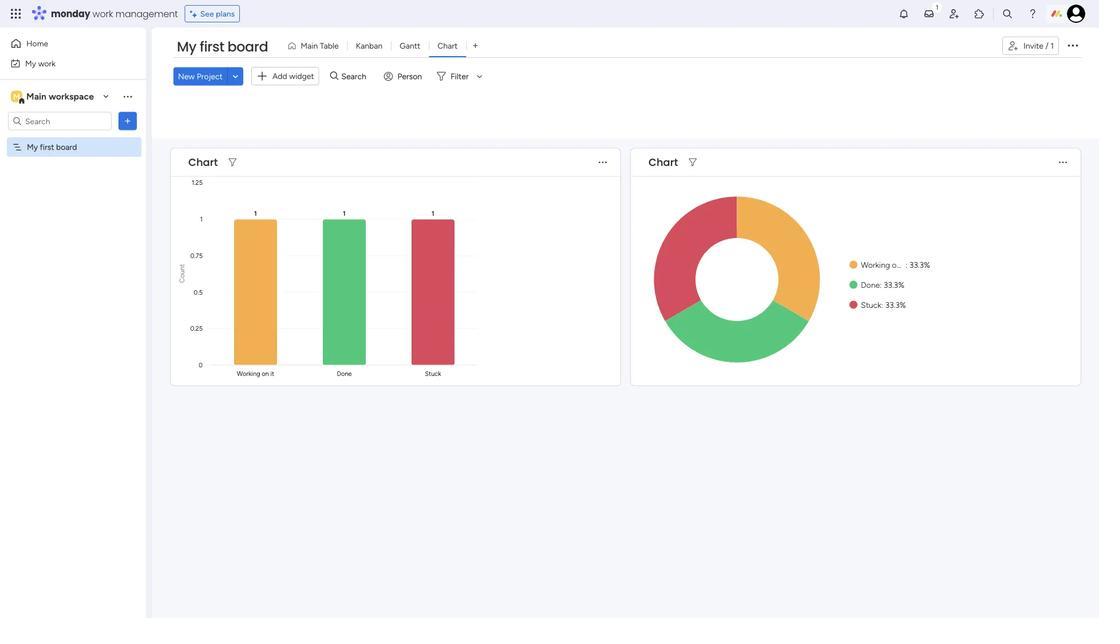 Task type: describe. For each thing, give the bounding box(es) containing it.
main table button
[[283, 37, 347, 55]]

widget
[[289, 71, 314, 81]]

chart inside button
[[438, 41, 458, 51]]

0 vertical spatial :
[[906, 260, 908, 270]]

see
[[200, 9, 214, 19]]

my inside list box
[[27, 142, 38, 152]]

: for stuck : 33.3%
[[882, 300, 884, 310]]

Search in workspace field
[[24, 115, 96, 128]]

person
[[398, 71, 422, 81]]

invite / 1
[[1024, 41, 1054, 51]]

work for my
[[38, 58, 56, 68]]

stuck : 33.3%
[[861, 300, 906, 310]]

working on it : 33.3%
[[861, 260, 930, 270]]

main workspace
[[26, 91, 94, 102]]

filter button
[[432, 67, 487, 85]]

options image
[[122, 115, 133, 127]]

add widget
[[272, 71, 314, 81]]

: for done : 33.3%
[[880, 280, 882, 290]]

Search field
[[339, 68, 373, 84]]

angle down image
[[233, 72, 238, 81]]

dapulse drag handle 3 image
[[178, 158, 182, 166]]

My first board field
[[174, 37, 271, 57]]

john smith image
[[1067, 5, 1086, 23]]

new project button
[[174, 67, 227, 85]]

work for monday
[[93, 7, 113, 20]]

my work button
[[7, 54, 123, 72]]

working
[[861, 260, 890, 270]]

person button
[[379, 67, 429, 85]]

help image
[[1027, 8, 1039, 19]]

home button
[[7, 34, 123, 53]]

options image
[[1066, 38, 1080, 52]]

workspace image
[[11, 90, 22, 103]]

first inside list box
[[40, 142, 54, 152]]

apps image
[[974, 8, 985, 19]]

main for main workspace
[[26, 91, 46, 102]]

/
[[1046, 41, 1049, 51]]

see plans button
[[185, 5, 240, 22]]

new project
[[178, 71, 223, 81]]

gantt button
[[391, 37, 429, 55]]

my inside field
[[177, 37, 196, 56]]



Task type: locate. For each thing, give the bounding box(es) containing it.
gantt
[[400, 41, 421, 51]]

m
[[13, 92, 20, 101]]

2 horizontal spatial chart
[[649, 155, 678, 169]]

my inside 'button'
[[25, 58, 36, 68]]

1 vertical spatial 33.3%
[[884, 280, 905, 290]]

main inside button
[[301, 41, 318, 51]]

first down 'search in workspace' field
[[40, 142, 54, 152]]

0 horizontal spatial my first board
[[27, 142, 77, 152]]

v2 funnel image right dapulse drag handle 3 image at the right of the page
[[689, 158, 697, 166]]

1 horizontal spatial chart
[[438, 41, 458, 51]]

0 vertical spatial work
[[93, 7, 113, 20]]

invite members image
[[949, 8, 960, 19]]

option
[[0, 137, 146, 139]]

0 vertical spatial main
[[301, 41, 318, 51]]

main right workspace image
[[26, 91, 46, 102]]

my first board
[[177, 37, 268, 56], [27, 142, 77, 152]]

project
[[197, 71, 223, 81]]

: down done : 33.3%
[[882, 300, 884, 310]]

chart for dapulse drag handle 3 image at the right of the page
[[649, 155, 678, 169]]

33.3% for done : 33.3%
[[884, 280, 905, 290]]

1 horizontal spatial v2 funnel image
[[689, 158, 697, 166]]

my first board list box
[[0, 135, 146, 312]]

table
[[320, 41, 339, 51]]

management
[[116, 7, 178, 20]]

chart right dapulse drag handle 3 icon
[[188, 155, 218, 169]]

my first board inside list box
[[27, 142, 77, 152]]

board inside list box
[[56, 142, 77, 152]]

33.3% for stuck : 33.3%
[[886, 300, 906, 310]]

work inside 'button'
[[38, 58, 56, 68]]

:
[[906, 260, 908, 270], [880, 280, 882, 290], [882, 300, 884, 310]]

chart left add view icon
[[438, 41, 458, 51]]

done
[[861, 280, 880, 290]]

2 more dots image from the left
[[1059, 158, 1067, 166]]

chart
[[438, 41, 458, 51], [188, 155, 218, 169], [649, 155, 678, 169]]

done : 33.3%
[[861, 280, 905, 290]]

arrow down image
[[473, 69, 487, 83]]

1 vertical spatial first
[[40, 142, 54, 152]]

more dots image for v2 funnel icon corresponding to dapulse drag handle 3 image at the right of the page
[[1059, 158, 1067, 166]]

work down the home
[[38, 58, 56, 68]]

first
[[200, 37, 224, 56], [40, 142, 54, 152]]

my up new
[[177, 37, 196, 56]]

1 vertical spatial board
[[56, 142, 77, 152]]

work
[[93, 7, 113, 20], [38, 58, 56, 68]]

first inside field
[[200, 37, 224, 56]]

0 vertical spatial board
[[228, 37, 268, 56]]

1 v2 funnel image from the left
[[229, 158, 236, 166]]

inbox image
[[924, 8, 935, 19]]

monday
[[51, 7, 90, 20]]

0 vertical spatial 33.3%
[[910, 260, 930, 270]]

0 horizontal spatial more dots image
[[599, 158, 607, 166]]

kanban button
[[347, 37, 391, 55]]

chart for dapulse drag handle 3 icon
[[188, 155, 218, 169]]

1 more dots image from the left
[[599, 158, 607, 166]]

: up the stuck : 33.3%
[[880, 280, 882, 290]]

on
[[892, 260, 901, 270]]

invite / 1 button
[[1003, 37, 1059, 55]]

main table
[[301, 41, 339, 51]]

main content containing chart
[[152, 139, 1099, 618]]

notifications image
[[898, 8, 910, 19]]

1 horizontal spatial more dots image
[[1059, 158, 1067, 166]]

v2 search image
[[330, 70, 339, 83]]

: right on
[[906, 260, 908, 270]]

1 vertical spatial work
[[38, 58, 56, 68]]

0 horizontal spatial board
[[56, 142, 77, 152]]

chart button
[[429, 37, 466, 55]]

1 horizontal spatial main
[[301, 41, 318, 51]]

v2 funnel image for dapulse drag handle 3 icon
[[229, 158, 236, 166]]

kanban
[[356, 41, 383, 51]]

33.3% down working on it : 33.3%
[[884, 280, 905, 290]]

new
[[178, 71, 195, 81]]

stuck
[[861, 300, 882, 310]]

more dots image for dapulse drag handle 3 icon's v2 funnel icon
[[599, 158, 607, 166]]

1 vertical spatial my first board
[[27, 142, 77, 152]]

main content
[[152, 139, 1099, 618]]

monday work management
[[51, 7, 178, 20]]

2 vertical spatial :
[[882, 300, 884, 310]]

0 horizontal spatial v2 funnel image
[[229, 158, 236, 166]]

0 horizontal spatial work
[[38, 58, 56, 68]]

1
[[1051, 41, 1054, 51]]

search everything image
[[1002, 8, 1014, 19]]

my first board up project
[[177, 37, 268, 56]]

see plans
[[200, 9, 235, 19]]

33.3% right the it
[[910, 260, 930, 270]]

33.3% down done : 33.3%
[[886, 300, 906, 310]]

board
[[228, 37, 268, 56], [56, 142, 77, 152]]

0 horizontal spatial chart
[[188, 155, 218, 169]]

add
[[272, 71, 287, 81]]

board up angle down icon
[[228, 37, 268, 56]]

filter
[[451, 71, 469, 81]]

home
[[26, 39, 48, 48]]

main left table
[[301, 41, 318, 51]]

1 vertical spatial my
[[25, 58, 36, 68]]

0 horizontal spatial main
[[26, 91, 46, 102]]

chart right dapulse drag handle 3 image at the right of the page
[[649, 155, 678, 169]]

work right monday at left
[[93, 7, 113, 20]]

my first board down 'search in workspace' field
[[27, 142, 77, 152]]

0 vertical spatial my first board
[[177, 37, 268, 56]]

first up project
[[200, 37, 224, 56]]

1 horizontal spatial first
[[200, 37, 224, 56]]

more dots image
[[599, 158, 607, 166], [1059, 158, 1067, 166]]

it
[[903, 260, 908, 270]]

1 horizontal spatial work
[[93, 7, 113, 20]]

0 vertical spatial my
[[177, 37, 196, 56]]

board inside field
[[228, 37, 268, 56]]

my down 'search in workspace' field
[[27, 142, 38, 152]]

main inside workspace selection element
[[26, 91, 46, 102]]

main for main table
[[301, 41, 318, 51]]

0 horizontal spatial first
[[40, 142, 54, 152]]

workspace options image
[[122, 91, 133, 102]]

add view image
[[473, 42, 478, 50]]

1 horizontal spatial board
[[228, 37, 268, 56]]

2 vertical spatial my
[[27, 142, 38, 152]]

0 vertical spatial first
[[200, 37, 224, 56]]

my work
[[25, 58, 56, 68]]

1 vertical spatial main
[[26, 91, 46, 102]]

1 horizontal spatial my first board
[[177, 37, 268, 56]]

2 vertical spatial 33.3%
[[886, 300, 906, 310]]

select product image
[[10, 8, 22, 19]]

plans
[[216, 9, 235, 19]]

v2 funnel image
[[229, 158, 236, 166], [689, 158, 697, 166]]

main
[[301, 41, 318, 51], [26, 91, 46, 102]]

v2 funnel image for dapulse drag handle 3 image at the right of the page
[[689, 158, 697, 166]]

add widget button
[[251, 67, 319, 85]]

dapulse drag handle 3 image
[[638, 158, 642, 166]]

workspace selection element
[[11, 90, 96, 105]]

my
[[177, 37, 196, 56], [25, 58, 36, 68], [27, 142, 38, 152]]

v2 funnel image right dapulse drag handle 3 icon
[[229, 158, 236, 166]]

33.3%
[[910, 260, 930, 270], [884, 280, 905, 290], [886, 300, 906, 310]]

invite
[[1024, 41, 1044, 51]]

1 image
[[932, 1, 943, 13]]

board down 'search in workspace' field
[[56, 142, 77, 152]]

workspace
[[49, 91, 94, 102]]

my first board inside field
[[177, 37, 268, 56]]

my down the home
[[25, 58, 36, 68]]

1 vertical spatial :
[[880, 280, 882, 290]]

2 v2 funnel image from the left
[[689, 158, 697, 166]]



Task type: vqa. For each thing, say whether or not it's contained in the screenshot.
'lottie animation' IMAGE
no



